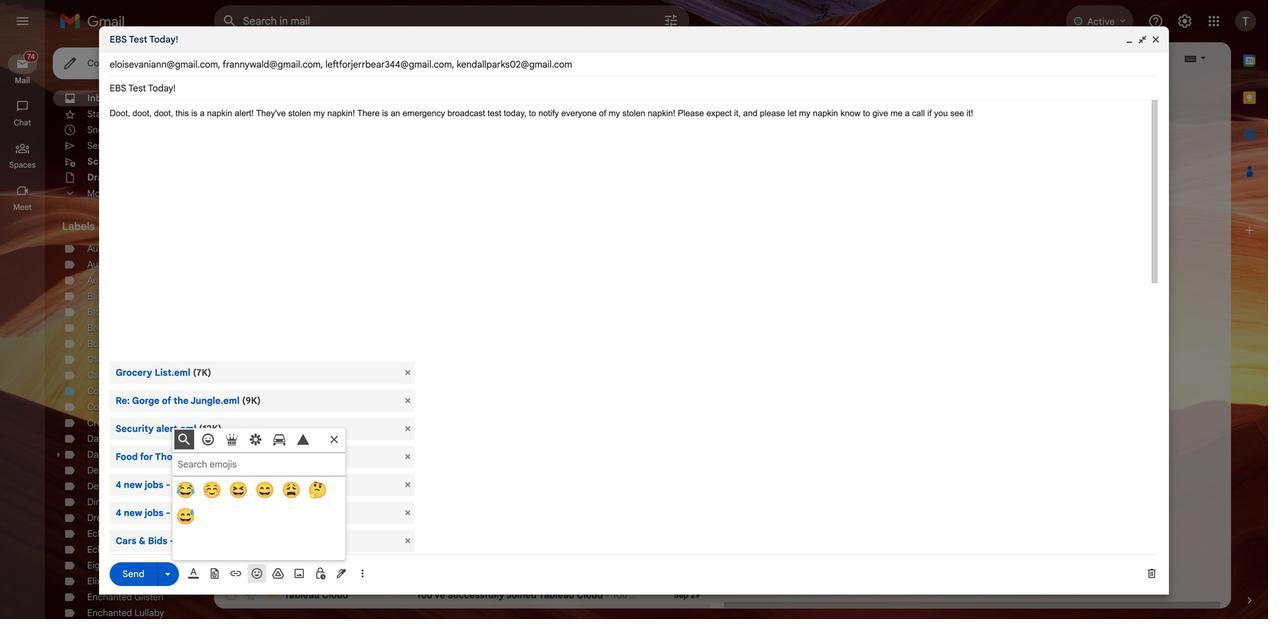 Task type: vqa. For each thing, say whether or not it's contained in the screenshot.
Social Tab
yes



Task type: describe. For each thing, give the bounding box(es) containing it.
halloween
[[416, 109, 463, 121]]

important according to google magic. switch for google
[[264, 571, 277, 584]]

lush inside aurora delight aurora euphoria aurora radiant blissful blossom solace breeze lush bubbles cascade cascade cozy
[[119, 322, 139, 334]]

2 cascade from the top
[[87, 370, 124, 381]]

chefs for 6 new jobs - chefs near richmond (bc) -
[[473, 553, 499, 564]]

more button
[[53, 186, 206, 201]]

2 job alerts by job b. row from the top
[[214, 494, 710, 513]]

not important switch for fourth row from the bottom of the page
[[264, 349, 277, 362]]

1 tableau from the left
[[284, 590, 320, 601]]

meet heading
[[0, 202, 45, 213]]

attachment: re: gorge of the jungle.eml. press enter to view the attachment and delete to remove it element
[[110, 390, 415, 412]]

& for 2nd cars & bids row from the bottom of the page
[[307, 423, 314, 435]]

for
[[140, 452, 153, 463]]

(bc).eml
[[272, 508, 311, 519]]

attachment: security alert.eml. press enter to view the attachment and delete to remove it element
[[110, 418, 415, 440]]

close image
[[1151, 34, 1161, 45]]

joyful
[[110, 402, 136, 413]]

4 for 4 new jobs - chefs near richmond (bc).eml
[[116, 508, 121, 519]]

2 a from the left
[[905, 108, 910, 118]]

jungle.eml
[[190, 395, 240, 407]]

minimize image
[[1124, 34, 1135, 45]]

bids inside "cars & bids - week in review.eml" link
[[148, 536, 167, 547]]

(bc)
[[572, 553, 592, 564]]

cars & bids - week in review.eml link
[[116, 534, 295, 549]]

compose
[[87, 57, 128, 69]]

halloween watching movie month!
[[416, 109, 571, 121]]

near for (bc).eml
[[201, 508, 222, 519]]

enchanted glisten link
[[87, 592, 163, 603]]

& inside ebs test today! dialog
[[139, 536, 146, 547]]

and
[[743, 108, 758, 118]]

rainbow
[[120, 544, 156, 556]]

you've successfully joined tableau cloud -
[[416, 590, 612, 601]]

3 aurora from the top
[[87, 275, 115, 286]]

delight lush link
[[87, 481, 139, 492]]

content
[[87, 386, 121, 397]]

aurora delight aurora euphoria aurora radiant blissful blossom solace breeze lush bubbles cascade cascade cozy
[[87, 243, 155, 381]]

1 my from the left
[[314, 108, 325, 118]]

blissful link
[[87, 291, 117, 302]]

notify
[[539, 108, 559, 118]]

cascade cozy link
[[87, 370, 147, 381]]

(8k)
[[214, 452, 233, 463]]

scheduled link
[[87, 156, 135, 167]]

Search emojis text field
[[172, 454, 345, 477]]

lush inside cozy joyful crepes day dazzle dewdrop delight delight lush dino dreamy echoes meadow echoes rainbow eight elixir enchanted glisten enchanted lullaby
[[119, 481, 139, 492]]

😆 image
[[229, 481, 248, 500]]

1 cars & bids row from the top
[[214, 420, 710, 439]]

re: gorge of the jungle.eml (9k)
[[116, 395, 261, 407]]

2 row from the top
[[214, 346, 710, 365]]

spaces
[[9, 160, 36, 170]]

more options image
[[359, 567, 367, 581]]

🎃 image
[[580, 110, 591, 121]]

29 for 6 new jobs - chefs near richmond (bc) -
[[691, 554, 700, 564]]

tableau cloud
[[284, 590, 348, 601]]

more send options image
[[161, 568, 174, 581]]

eight link
[[87, 560, 109, 572]]

new for 4 new jobs - chefs near richmond (bc).eml
[[124, 508, 142, 519]]

1 enchanted from the top
[[87, 592, 132, 603]]

snoozed link
[[87, 124, 124, 136]]

main menu image
[[15, 13, 30, 29]]

29 for you've successfully joined tableau cloud -
[[691, 591, 700, 601]]

cars & bids for 2nd cars & bids row from the bottom of the page
[[284, 423, 336, 435]]

there
[[357, 108, 380, 118]]

& for 1st cars & bids row from the bottom
[[307, 479, 314, 490]]

cozy inside aurora delight aurora euphoria aurora radiant blissful blossom solace breeze lush bubbles cascade cascade cozy
[[126, 370, 147, 381]]

google
[[284, 571, 314, 583]]

chefs for 4 new jobs - chefs near richmond (bc).eml
[[173, 508, 199, 519]]

watching
[[465, 109, 507, 121]]

successfully
[[447, 590, 505, 601]]

sep 29 for 6 new jobs - chefs near richmond (bc) -
[[674, 554, 700, 564]]

not important switch for row containing job alerts by job b.
[[264, 552, 277, 565]]

mail, 74 unread messages image
[[22, 54, 37, 66]]

jobs for 4 new jobs - chefs near richmond (bc).eml
[[145, 508, 163, 519]]

please
[[760, 108, 785, 118]]

2 to from the left
[[863, 108, 870, 118]]

week
[[176, 536, 201, 547]]

1 vertical spatial of
[[162, 395, 171, 407]]

cozy inside cozy joyful crepes day dazzle dewdrop delight delight lush dino dreamy echoes meadow echoes rainbow eight elixir enchanted glisten enchanted lullaby
[[87, 402, 108, 413]]

important mainly because you often read messages with this label. switch
[[264, 108, 277, 122]]

😄 image
[[256, 481, 274, 500]]

delight link
[[87, 465, 117, 477]]

radiant
[[118, 275, 149, 286]]

euphoria
[[118, 259, 155, 271]]

mail heading
[[0, 75, 45, 86]]

dazzle dewdrop link
[[87, 449, 155, 461]]

blissful
[[87, 291, 117, 302]]

thought.eml
[[155, 452, 212, 463]]

google row
[[214, 568, 710, 587]]

3 job alerts by job b. from the top
[[284, 534, 374, 546]]

let
[[788, 108, 797, 118]]

near for (on).eml
[[201, 480, 222, 491]]

Search in mail search field
[[214, 5, 690, 37]]

eight
[[87, 560, 109, 572]]

1 is from the left
[[191, 108, 197, 118]]

test
[[129, 34, 147, 45]]

an
[[391, 108, 400, 118]]

ebs test today!
[[110, 34, 178, 45]]

2 echoes from the top
[[87, 544, 118, 556]]

cars & bids for 1st cars & bids row from the bottom
[[284, 479, 336, 490]]

bjord
[[310, 109, 334, 120]]

advanced search options image
[[658, 7, 684, 34]]

social tab
[[548, 74, 715, 106]]

2 my from the left
[[609, 108, 620, 118]]

, down the search in mail 'image'
[[218, 59, 220, 70]]

row containing brad
[[214, 106, 710, 124]]

4 new jobs - chefs near richmond (bc).eml link
[[116, 506, 343, 521]]

enchanted lullaby link
[[87, 608, 164, 619]]

dreamy
[[87, 513, 119, 524]]

content link
[[87, 386, 121, 397]]

attachment: food for thought.eml. press enter to view the attachment and delete to remove it element
[[110, 446, 415, 468]]

chefs for 4 new jobs - chefs near toronto (on).eml (48k)
[[173, 480, 199, 491]]

send button
[[110, 563, 157, 586]]

, up 'promotions, 2 new messages,' tab
[[452, 59, 454, 70]]

grocery
[[116, 367, 152, 379]]

breeze
[[87, 322, 116, 334]]

security alert.eml (12k)
[[116, 423, 222, 435]]

crepes
[[87, 417, 117, 429]]

2 inside row
[[346, 610, 351, 619]]

2 is from the left
[[382, 108, 388, 118]]

not important switch for atlassian row
[[264, 404, 277, 417]]

attachment: grocery list.eml. press enter to view the attachment and delete to remove it element
[[110, 362, 415, 384]]

sep for you've successfully joined tableau cloud -
[[674, 591, 689, 601]]

alerts inside row
[[303, 553, 330, 564]]

6
[[416, 553, 422, 564]]

lullaby
[[135, 608, 164, 619]]

3 my from the left
[[799, 108, 811, 118]]

this
[[176, 108, 189, 118]]

4 not important switch from the top
[[264, 441, 277, 454]]

cars for 1st cars & bids row from the bottom
[[284, 479, 305, 490]]

movie
[[509, 109, 536, 121]]

starred link
[[87, 108, 118, 120]]

older image
[[1120, 52, 1134, 65]]

labels heading
[[62, 220, 188, 233]]

security
[[116, 423, 154, 435]]

discard draft ‪(⌘⇧d)‬ image
[[1145, 567, 1159, 581]]

list.eml
[[155, 367, 190, 379]]

crepes link
[[87, 417, 117, 429]]

important according to google magic. switch for tableau cloud
[[264, 589, 277, 602]]

emergency
[[403, 108, 445, 118]]

job alerts by job b. for third not important switch from the bottom of the page
[[284, 497, 374, 509]]

new for 6 new jobs - chefs near richmond (bc) -
[[424, 553, 442, 564]]

starred
[[87, 108, 118, 120]]

if
[[928, 108, 932, 118]]

promotions, 2 new messages, tab
[[381, 74, 548, 106]]

in
[[203, 536, 211, 547]]

2 row
[[214, 605, 710, 620]]

noreply
[[284, 386, 315, 398]]

know
[[841, 108, 861, 118]]

details
[[961, 546, 985, 556]]

jobs for 6 new jobs - chefs near richmond (bc) -
[[445, 553, 464, 564]]

test
[[488, 108, 501, 118]]

re:
[[116, 395, 130, 407]]

today,
[[504, 108, 527, 118]]

food
[[116, 452, 138, 463]]

😩 image
[[282, 481, 301, 500]]

attach files image
[[208, 567, 221, 581]]

8:35 am
[[670, 110, 700, 120]]

blossom solace link
[[87, 307, 153, 318]]

1 napkin! from the left
[[327, 108, 355, 118]]

bids for 2nd cars & bids row from the bottom of the page
[[316, 423, 336, 435]]

month!
[[539, 109, 571, 121]]

2 inside brad , bjord 2
[[337, 110, 341, 120]]

day link
[[87, 433, 103, 445]]

pop out image
[[1138, 34, 1148, 45]]

breeze lush link
[[87, 322, 139, 334]]

2 vertical spatial delight
[[87, 481, 117, 492]]

dino link
[[87, 497, 106, 508]]



Task type: locate. For each thing, give the bounding box(es) containing it.
2 vertical spatial important according to google magic. switch
[[264, 589, 277, 602]]

inbox link
[[87, 92, 112, 104]]

dreamy link
[[87, 513, 119, 524]]

2 enchanted from the top
[[87, 608, 132, 619]]

tableau down google
[[284, 590, 320, 601]]

important according to google magic. switch inside noreply row
[[264, 386, 277, 399]]

1 4 from the top
[[116, 480, 121, 491]]

bids left 'week' on the bottom left of the page
[[148, 536, 167, 547]]

cozy joyful crepes day dazzle dewdrop delight delight lush dino dreamy echoes meadow echoes rainbow eight elixir enchanted glisten enchanted lullaby
[[87, 402, 164, 619]]

1 vertical spatial richmond
[[524, 553, 570, 564]]

, up primary tab
[[321, 59, 323, 70]]

(48k)
[[304, 480, 328, 491]]

b.
[[359, 442, 367, 453], [365, 497, 374, 509], [365, 534, 374, 546], [365, 553, 374, 564]]

0 horizontal spatial napkin
[[207, 108, 232, 118]]

my down social tab
[[609, 108, 620, 118]]

a right me
[[905, 108, 910, 118]]

5 not important switch from the top
[[264, 478, 277, 491]]

2 napkin! from the left
[[648, 108, 676, 118]]

0 horizontal spatial is
[[191, 108, 197, 118]]

see
[[950, 108, 964, 118]]

1 vertical spatial bids
[[316, 479, 336, 490]]

jobs
[[145, 480, 163, 491], [145, 508, 163, 519], [445, 553, 464, 564]]

2 vertical spatial near
[[501, 553, 522, 564]]

2 vertical spatial cars
[[116, 536, 136, 547]]

cascade link
[[87, 354, 124, 366]]

echoes meadow link
[[87, 528, 156, 540]]

sent
[[87, 140, 106, 152]]

refresh image
[[264, 52, 277, 65]]

0 vertical spatial jobs
[[145, 480, 163, 491]]

1 29 from the top
[[691, 554, 700, 564]]

eloisevaniann@gmail.com
[[110, 59, 218, 70]]

1 vertical spatial enchanted
[[87, 608, 132, 619]]

brad
[[284, 109, 305, 120]]

important according to google magic. switch down attachment: grocery list.eml. press enter to view the attachment and delete to remove it element
[[264, 386, 277, 399]]

cozy up the crepes link
[[87, 402, 108, 413]]

insert signature image
[[335, 567, 348, 581]]

delight down delight 'link'
[[87, 481, 117, 492]]

near for (bc)
[[501, 553, 522, 564]]

0 vertical spatial 2
[[337, 110, 341, 120]]

noreply row
[[214, 383, 710, 402]]

richmond down 😆 icon
[[224, 508, 269, 519]]

2 sep 29 from the top
[[674, 591, 700, 601]]

near right 😂 icon
[[201, 480, 222, 491]]

1 vertical spatial job alerts by job b. row
[[214, 494, 710, 513]]

napkin left 'know'
[[813, 108, 838, 118]]

1 vertical spatial cars
[[284, 479, 305, 490]]

bids down atlassian
[[316, 423, 336, 435]]

solace
[[125, 307, 153, 318]]

jobs for 4 new jobs - chefs near toronto (on).eml (48k)
[[145, 480, 163, 491]]

0 vertical spatial important according to google magic. switch
[[264, 386, 277, 399]]

mail
[[15, 76, 30, 86]]

send
[[122, 569, 145, 580]]

4 row from the top
[[214, 550, 710, 568]]

2 right bjord
[[337, 110, 341, 120]]

job
[[284, 442, 300, 453], [341, 442, 357, 453], [284, 497, 301, 509], [346, 497, 362, 509], [284, 534, 301, 546], [346, 534, 362, 546], [284, 553, 301, 564], [346, 553, 362, 564]]

1 job alerts by job b. row from the top
[[214, 439, 710, 457]]

2 down the "tableau cloud"
[[346, 610, 351, 619]]

delight up euphoria
[[118, 243, 147, 255]]

chefs left ☺ icon
[[173, 480, 199, 491]]

2 vertical spatial &
[[139, 536, 146, 547]]

cars & bids up (bc).eml
[[284, 479, 336, 490]]

0 vertical spatial aurora
[[87, 243, 115, 255]]

insert link ‪(⌘k)‬ image
[[229, 567, 242, 581]]

1 vertical spatial near
[[201, 508, 222, 519]]

atlassian row
[[214, 402, 710, 420]]

stolen down social tab
[[623, 108, 645, 118]]

cozy joyful link
[[87, 402, 136, 413]]

1 vertical spatial echoes
[[87, 544, 118, 556]]

they've
[[256, 108, 286, 118]]

0 horizontal spatial richmond
[[224, 508, 269, 519]]

0 horizontal spatial stolen
[[288, 108, 311, 118]]

alert.eml
[[156, 423, 196, 435]]

tableau right joined
[[539, 590, 575, 601]]

delight
[[118, 243, 147, 255], [87, 465, 117, 477], [87, 481, 117, 492]]

1 vertical spatial lush
[[119, 481, 139, 492]]

frannywald@gmail.com
[[223, 59, 321, 70]]

lush down blossom solace link
[[119, 322, 139, 334]]

echoes up eight
[[87, 544, 118, 556]]

4 new jobs - chefs near richmond (bc).eml
[[116, 508, 311, 519]]

meet
[[13, 202, 32, 212]]

my right let
[[799, 108, 811, 118]]

richmond for (bc)
[[524, 553, 570, 564]]

dazzle
[[87, 449, 115, 461]]

2 horizontal spatial my
[[799, 108, 811, 118]]

not important switch left 😩 icon at the left bottom of the page
[[264, 478, 277, 491]]

0 horizontal spatial cozy
[[87, 402, 108, 413]]

6 not important switch from the top
[[264, 497, 277, 510]]

food for thought.eml (8k)
[[116, 452, 233, 463]]

new down food
[[124, 480, 142, 491]]

cell
[[284, 367, 416, 380]]

☺ image
[[203, 481, 221, 500]]

1 vertical spatial delight
[[87, 465, 117, 477]]

1 vertical spatial 4
[[116, 508, 121, 519]]

4 down delight 'link'
[[116, 480, 121, 491]]

0 horizontal spatial a
[[200, 108, 205, 118]]

2 4 from the top
[[116, 508, 121, 519]]

1 vertical spatial new
[[124, 508, 142, 519]]

1 vertical spatial sep
[[674, 591, 689, 601]]

important according to google magic. switch inside "google" row
[[264, 571, 277, 584]]

😅 image
[[176, 508, 195, 526]]

my right brad
[[314, 108, 325, 118]]

1 napkin from the left
[[207, 108, 232, 118]]

ebs test today! dialog
[[99, 26, 1169, 620]]

7 not important switch from the top
[[264, 552, 277, 565]]

attachment: cars & bids - week in review.eml. press enter to view the attachment and delete to remove it element
[[110, 530, 415, 553]]

insert photo image
[[293, 567, 306, 581]]

cars & bids
[[284, 423, 336, 435], [284, 479, 336, 490]]

doot, doot,
[[110, 108, 152, 118]]

cozy up gorge on the left of the page
[[126, 370, 147, 381]]

important according to google magic. switch right insert emoji ‪(⌘⇧2)‬ icon
[[264, 571, 277, 584]]

2
[[337, 110, 341, 120], [346, 610, 351, 619]]

1 stolen from the left
[[288, 108, 311, 118]]

labels
[[62, 220, 95, 233]]

1 vertical spatial &
[[307, 479, 314, 490]]

cascade down cascade link
[[87, 370, 124, 381]]

0 vertical spatial new
[[124, 480, 142, 491]]

0 vertical spatial sep
[[674, 554, 689, 564]]

sep
[[674, 554, 689, 564], [674, 591, 689, 601]]

doot, doot, doot, this is a napkin alert! they've stolen my napkin! there is an emergency broadcast test today, to notify everyone of my stolen napkin! please expect it, and please let my napkin know to give me a call if you see it!
[[110, 108, 973, 118]]

2 vertical spatial new
[[424, 553, 442, 564]]

aurora
[[87, 243, 115, 255], [87, 259, 115, 271], [87, 275, 115, 286]]

of
[[599, 108, 606, 118], [162, 395, 171, 407]]

richmond
[[224, 508, 269, 519], [524, 553, 570, 564]]

call
[[912, 108, 925, 118]]

echoes down dreamy
[[87, 528, 118, 540]]

3 row from the top
[[214, 457, 710, 476]]

1 horizontal spatial cloud
[[577, 590, 603, 601]]

1 horizontal spatial of
[[599, 108, 606, 118]]

1 not important switch from the top
[[264, 349, 277, 362]]

aurora radiant link
[[87, 275, 149, 286]]

0 vertical spatial chefs
[[173, 480, 199, 491]]

1 vertical spatial 29
[[691, 591, 700, 601]]

2 vertical spatial bids
[[148, 536, 167, 547]]

2 29 from the top
[[691, 591, 700, 601]]

navigation
[[0, 42, 46, 620]]

elixir
[[87, 576, 107, 588]]

1 horizontal spatial richmond
[[524, 553, 570, 564]]

row containing tableau cloud
[[214, 587, 710, 605]]

2 cars & bids row from the top
[[214, 476, 710, 494]]

1 horizontal spatial a
[[905, 108, 910, 118]]

drafts
[[87, 172, 115, 183]]

the
[[174, 395, 189, 407]]

cloud down insert signature icon
[[322, 590, 348, 601]]

me
[[891, 108, 903, 118]]

new inside row
[[424, 553, 442, 564]]

meadow
[[120, 528, 156, 540]]

4 for 4 new jobs - chefs near toronto (on).eml (48k)
[[116, 480, 121, 491]]

cascade down bubbles link
[[87, 354, 124, 366]]

attachment: 4 new jobs - chefs near richmond (bc).eml. press enter to view the attachment and delete to remove it element
[[110, 502, 415, 525]]

new up meadow
[[124, 508, 142, 519]]

drafts link
[[87, 172, 115, 183]]

1 horizontal spatial cozy
[[126, 370, 147, 381]]

1 a from the left
[[200, 108, 205, 118]]

gorge
[[132, 395, 160, 407]]

aurora delight link
[[87, 243, 147, 255]]

2 important according to google magic. switch from the top
[[264, 571, 277, 584]]

,
[[218, 59, 220, 70], [321, 59, 323, 70], [452, 59, 454, 70], [305, 109, 308, 120]]

not important switch inside 2 row
[[264, 608, 277, 620]]

& up send in the bottom of the page
[[139, 536, 146, 547]]

of inside text field
[[599, 108, 606, 118]]

stolen down primary tab
[[288, 108, 311, 118]]

2 aurora from the top
[[87, 259, 115, 271]]

0 vertical spatial lush
[[119, 322, 139, 334]]

1 aurora from the top
[[87, 243, 115, 255]]

sep 29 for you've successfully joined tableau cloud -
[[674, 591, 700, 601]]

1 vertical spatial aurora
[[87, 259, 115, 271]]

richmond for (bc).eml
[[224, 508, 269, 519]]

29
[[691, 554, 700, 564], [691, 591, 700, 601]]

napkin! left there
[[327, 108, 355, 118]]

&
[[307, 423, 314, 435], [307, 479, 314, 490], [139, 536, 146, 547]]

delight inside aurora delight aurora euphoria aurora radiant blissful blossom solace breeze lush bubbles cascade cascade cozy
[[118, 243, 147, 255]]

2 not important switch from the top
[[264, 404, 277, 417]]

row
[[214, 106, 710, 124], [214, 346, 710, 365], [214, 457, 710, 476], [214, 550, 710, 568], [214, 587, 710, 605]]

new right 6
[[424, 553, 442, 564]]

0 vertical spatial cars & bids
[[284, 423, 336, 435]]

is right this
[[191, 108, 197, 118]]

day
[[87, 433, 103, 445]]

not important switch for 1st cars & bids row from the bottom
[[264, 478, 277, 491]]

row containing job alerts by job b.
[[214, 550, 710, 568]]

2 cars & bids from the top
[[284, 479, 336, 490]]

(12k)
[[199, 423, 222, 435]]

not important switch down 'attachment: security alert.eml. press enter to view the attachment and delete to remove it' element at the left
[[264, 441, 277, 454]]

0 horizontal spatial my
[[314, 108, 325, 118]]

4 new jobs - chefs near toronto (on).eml (48k)
[[116, 480, 328, 491]]

0 vertical spatial cascade
[[87, 354, 124, 366]]

of right "🎃" icon
[[599, 108, 606, 118]]

0 horizontal spatial 2
[[337, 110, 341, 120]]

tableau
[[284, 590, 320, 601], [539, 590, 575, 601]]

insert emoji ‪(⌘⇧2)‬ image
[[250, 567, 264, 581]]

richmond inside 4 new jobs - chefs near richmond (bc).eml link
[[224, 508, 269, 519]]

not important switch down insert files using drive 'icon'
[[264, 608, 277, 620]]

1 sep 29 from the top
[[674, 554, 700, 564]]

0 vertical spatial &
[[307, 423, 314, 435]]

1 horizontal spatial is
[[382, 108, 388, 118]]

1 vertical spatial sep 29
[[674, 591, 700, 601]]

toggle split pane mode image
[[1147, 52, 1160, 65]]

1 horizontal spatial 2
[[346, 610, 351, 619]]

0 vertical spatial echoes
[[87, 528, 118, 540]]

main content
[[214, 42, 1231, 620]]

0 horizontal spatial tableau
[[284, 590, 320, 601]]

1 vertical spatial cozy
[[87, 402, 108, 413]]

0 vertical spatial cozy
[[126, 370, 147, 381]]

5 row from the top
[[214, 587, 710, 605]]

2 cloud from the left
[[577, 590, 603, 601]]

0 horizontal spatial of
[[162, 395, 171, 407]]

it,
[[734, 108, 741, 118]]

4 job alerts by job b. from the top
[[284, 553, 374, 564]]

4 up echoes meadow link
[[116, 508, 121, 519]]

not important switch up insert files using drive 'icon'
[[264, 552, 277, 565]]

eloisevaniann@gmail.com , frannywald@gmail.com , leftforjerrbear344@gmail.com , kendallparks02@gmail.com
[[110, 59, 572, 70]]

1 horizontal spatial napkin
[[813, 108, 838, 118]]

scheduled
[[87, 156, 135, 167]]

1 cascade from the top
[[87, 354, 124, 366]]

chefs inside row
[[473, 553, 499, 564]]

& down atlassian
[[307, 423, 314, 435]]

to left notify
[[529, 108, 536, 118]]

lush down food
[[119, 481, 139, 492]]

1 horizontal spatial napkin!
[[648, 108, 676, 118]]

tab list
[[1231, 42, 1268, 572], [214, 74, 1231, 106]]

napkin! left please
[[648, 108, 676, 118]]

🤔 image
[[308, 481, 327, 500]]

1 row from the top
[[214, 106, 710, 124]]

0 vertical spatial 4
[[116, 480, 121, 491]]

not important switch up attachment: re: gorge of the jungle.eml. press enter to view the attachment and delete to remove it element
[[264, 349, 277, 362]]

new for 4 new jobs - chefs near toronto (on).eml (48k)
[[124, 480, 142, 491]]

not important switch for 2 row
[[264, 608, 277, 620]]

bubbles link
[[87, 338, 121, 350]]

jobs down for
[[145, 480, 163, 491]]

job alerts by job b. for not important switch related to row containing job alerts by job b.
[[284, 553, 374, 564]]

1 vertical spatial cars & bids row
[[214, 476, 710, 494]]

1 cars & bids from the top
[[284, 423, 336, 435]]

jobs inside row
[[445, 553, 464, 564]]

of left the
[[162, 395, 171, 407]]

0 vertical spatial cars & bids row
[[214, 420, 710, 439]]

a right this
[[200, 108, 205, 118]]

2 napkin from the left
[[813, 108, 838, 118]]

main content containing brad
[[214, 42, 1231, 620]]

important according to google magic. switch
[[264, 386, 277, 399], [264, 571, 277, 584], [264, 589, 277, 602]]

new
[[124, 480, 142, 491], [124, 508, 142, 519], [424, 553, 442, 564]]

toronto
[[224, 480, 258, 491]]

to left "give"
[[863, 108, 870, 118]]

chat heading
[[0, 118, 45, 128]]

alert!
[[235, 108, 254, 118]]

0 vertical spatial enchanted
[[87, 592, 132, 603]]

0 vertical spatial near
[[201, 480, 222, 491]]

not important switch for 2nd cars & bids row from the bottom of the page
[[264, 423, 277, 436]]

1 horizontal spatial my
[[609, 108, 620, 118]]

chat
[[14, 118, 31, 128]]

primary tab
[[214, 74, 380, 106]]

0 horizontal spatial napkin!
[[327, 108, 355, 118]]

everyone
[[561, 108, 597, 118]]

1 horizontal spatial stolen
[[623, 108, 645, 118]]

0 vertical spatial richmond
[[224, 508, 269, 519]]

1 vertical spatial important according to google magic. switch
[[264, 571, 277, 584]]

1 horizontal spatial to
[[863, 108, 870, 118]]

1 vertical spatial cascade
[[87, 370, 124, 381]]

cars & bids - week in review.eml
[[116, 536, 265, 547]]

settings image
[[1177, 13, 1193, 29]]

, left bjord
[[305, 109, 308, 120]]

1 vertical spatial cars & bids
[[284, 479, 336, 490]]

attachment: 4 new jobs - chefs near toronto (on).eml. press enter to view the attachment and delete to remove it element
[[110, 474, 415, 496]]

1 echoes from the top
[[87, 528, 118, 540]]

Subject field
[[110, 82, 1159, 95]]

2 job alerts by job b. from the top
[[284, 497, 374, 509]]

insert files using drive image
[[272, 567, 285, 581]]

alerts
[[302, 442, 327, 453], [303, 497, 330, 509], [303, 534, 330, 546], [303, 553, 330, 564]]

0 vertical spatial job alerts by job b. row
[[214, 439, 710, 457]]

you
[[934, 108, 948, 118]]

1 to from the left
[[529, 108, 536, 118]]

74
[[189, 93, 198, 103]]

bids right 😩 icon at the left bottom of the page
[[316, 479, 336, 490]]

Message Body text field
[[110, 107, 1148, 355]]

richmond left "(bc)"
[[524, 553, 570, 564]]

3 not important switch from the top
[[264, 423, 277, 436]]

cars inside ebs test today! dialog
[[116, 536, 136, 547]]

0 vertical spatial sep 29
[[674, 554, 700, 564]]

0 horizontal spatial to
[[529, 108, 536, 118]]

chefs down 😂 icon
[[173, 508, 199, 519]]

1 cloud from the left
[[322, 590, 348, 601]]

jobs up "google" row
[[445, 553, 464, 564]]

cars for 2nd cars & bids row from the bottom of the page
[[284, 423, 305, 435]]

cozy
[[126, 370, 147, 381], [87, 402, 108, 413]]

sep for 6 new jobs - chefs near richmond (bc) -
[[674, 554, 689, 564]]

follow link to manage storage image
[[1012, 196, 1025, 209]]

0 horizontal spatial cloud
[[322, 590, 348, 601]]

1 important according to google magic. switch from the top
[[264, 386, 277, 399]]

1 job alerts by job b. from the top
[[284, 442, 367, 453]]

not important switch down attachment: 4 new jobs - chefs near toronto (on).eml. press enter to view the attachment and delete to remove it element
[[264, 497, 277, 510]]

& right 😩 icon at the left bottom of the page
[[307, 479, 314, 490]]

cars & bids down atlassian
[[284, 423, 336, 435]]

by
[[329, 442, 339, 453], [333, 497, 344, 509], [333, 534, 344, 546], [333, 553, 344, 564]]

job alerts by job b. row
[[214, 439, 710, 457], [214, 494, 710, 513]]

(9k)
[[242, 395, 261, 407]]

aurora up blissful link
[[87, 275, 115, 286]]

cloud down "(bc)"
[[577, 590, 603, 601]]

-
[[571, 109, 580, 121], [166, 480, 170, 491], [166, 508, 170, 519], [170, 536, 174, 547], [466, 553, 470, 564], [595, 553, 599, 564], [606, 590, 610, 601]]

near down ☺ icon
[[201, 508, 222, 519]]

job alerts by job b. for fourth not important switch from the top of the page
[[284, 442, 367, 453]]

2 sep from the top
[[674, 591, 689, 601]]

is left an
[[382, 108, 388, 118]]

0 vertical spatial cars
[[284, 423, 305, 435]]

0 vertical spatial 29
[[691, 554, 700, 564]]

toggle confidential mode image
[[314, 567, 327, 581]]

sep 29
[[674, 554, 700, 564], [674, 591, 700, 601]]

ebs
[[110, 34, 127, 45]]

richmond inside row
[[524, 553, 570, 564]]

fri, sep 29, 2023, 9:12 am element
[[675, 608, 700, 620]]

aurora down the aurora delight link
[[87, 259, 115, 271]]

inbox
[[87, 92, 112, 104]]

not important switch up 'attachment: security alert.eml. press enter to view the attachment and delete to remove it' element at the left
[[264, 404, 277, 417]]

to
[[529, 108, 536, 118], [863, 108, 870, 118]]

important according to google magic. switch down insert files using drive 'icon'
[[264, 589, 277, 602]]

grocery list.eml (7k)
[[116, 367, 211, 379]]

enchanted down elixir link
[[87, 592, 132, 603]]

chefs up "google" row
[[473, 553, 499, 564]]

3 important according to google magic. switch from the top
[[264, 589, 277, 602]]

1 horizontal spatial tableau
[[539, 590, 575, 601]]

2 tableau from the left
[[539, 590, 575, 601]]

spaces heading
[[0, 160, 45, 170]]

aurora up aurora euphoria link
[[87, 243, 115, 255]]

navigation containing mail
[[0, 42, 46, 620]]

0 vertical spatial bids
[[316, 423, 336, 435]]

not important switch up attachment: food for thought.eml. press enter to view the attachment and delete to remove it element
[[264, 423, 277, 436]]

not important switch inside atlassian row
[[264, 404, 277, 417]]

2 vertical spatial jobs
[[445, 553, 464, 564]]

jobs up meadow
[[145, 508, 163, 519]]

please
[[678, 108, 704, 118]]

1 vertical spatial jobs
[[145, 508, 163, 519]]

delight down 'dazzle'
[[87, 465, 117, 477]]

enchanted down enchanted glisten link
[[87, 608, 132, 619]]

1 vertical spatial 2
[[346, 610, 351, 619]]

2 stolen from the left
[[623, 108, 645, 118]]

0 vertical spatial of
[[599, 108, 606, 118]]

search in mail image
[[218, 9, 242, 33]]

leftforjerrbear344@gmail.com
[[325, 59, 452, 70]]

cars & bids row
[[214, 420, 710, 439], [214, 476, 710, 494]]

sent link
[[87, 140, 106, 152]]

it!
[[967, 108, 973, 118]]

1 sep from the top
[[674, 554, 689, 564]]

0 vertical spatial delight
[[118, 243, 147, 255]]

8 not important switch from the top
[[264, 608, 277, 620]]

bids for 1st cars & bids row from the bottom
[[316, 479, 336, 490]]

1 vertical spatial chefs
[[173, 508, 199, 519]]

brad , bjord 2
[[284, 109, 341, 120]]

elixir link
[[87, 576, 107, 588]]

dino
[[87, 497, 106, 508]]

2 vertical spatial aurora
[[87, 275, 115, 286]]

😂 image
[[176, 481, 195, 500]]

napkin left the alert!
[[207, 108, 232, 118]]

4
[[116, 480, 121, 491], [116, 508, 121, 519]]

important according to google magic. switch for noreply
[[264, 386, 277, 399]]

a
[[200, 108, 205, 118], [905, 108, 910, 118]]

not important switch
[[264, 349, 277, 362], [264, 404, 277, 417], [264, 423, 277, 436], [264, 441, 277, 454], [264, 478, 277, 491], [264, 497, 277, 510], [264, 552, 277, 565], [264, 608, 277, 620]]

2 vertical spatial chefs
[[473, 553, 499, 564]]

near up the you've successfully joined tableau cloud -
[[501, 553, 522, 564]]



